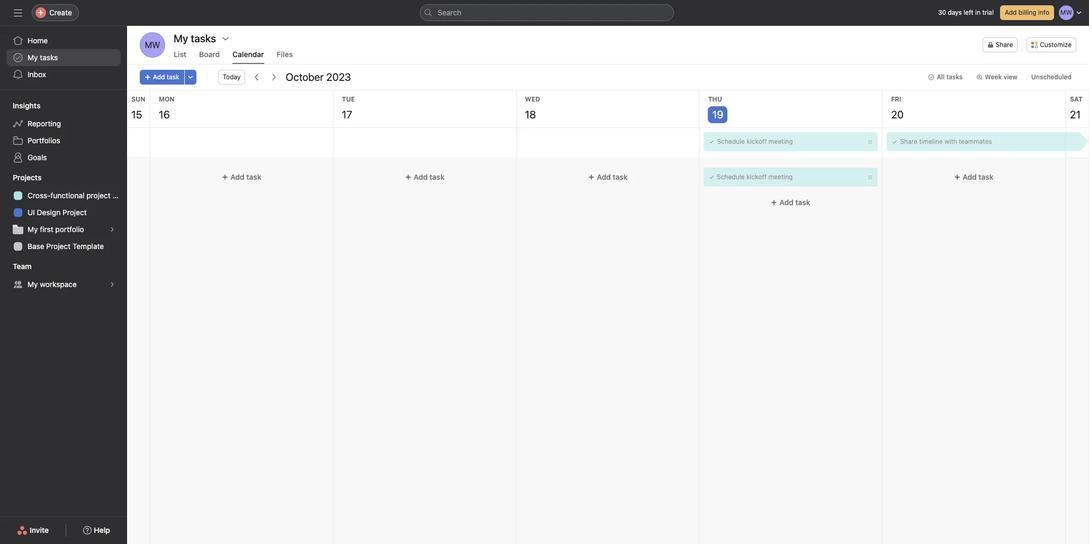 Task type: vqa. For each thing, say whether or not it's contained in the screenshot.
"Send"
no



Task type: locate. For each thing, give the bounding box(es) containing it.
1 vertical spatial share
[[900, 138, 918, 146]]

project
[[86, 191, 111, 200]]

1 my from the top
[[28, 53, 38, 62]]

workspace
[[40, 280, 77, 289]]

thu 19
[[708, 95, 724, 121]]

kickoff
[[747, 138, 767, 146], [747, 173, 767, 181]]

teammates
[[959, 138, 992, 146]]

schedule kickoff meeting
[[717, 138, 793, 146], [717, 173, 793, 181]]

my first portfolio
[[28, 225, 84, 234]]

19
[[712, 109, 724, 121]]

1 meeting from the top
[[769, 138, 793, 146]]

0 vertical spatial my
[[28, 53, 38, 62]]

add
[[1005, 8, 1017, 16], [153, 73, 165, 81], [231, 173, 245, 182], [414, 173, 428, 182], [597, 173, 611, 182], [963, 173, 977, 182], [780, 198, 794, 207]]

tasks
[[40, 53, 58, 62], [947, 73, 963, 81]]

base
[[28, 242, 44, 251]]

my left first
[[28, 225, 38, 234]]

0 vertical spatial schedule
[[717, 138, 745, 146]]

my inside "link"
[[28, 53, 38, 62]]

1 vertical spatial meeting
[[769, 173, 793, 181]]

share button
[[983, 38, 1018, 52]]

schedule
[[717, 138, 745, 146], [717, 173, 745, 181]]

tasks for all tasks
[[947, 73, 963, 81]]

0 vertical spatial meeting
[[769, 138, 793, 146]]

my inside projects element
[[28, 225, 38, 234]]

customize
[[1040, 41, 1072, 49]]

1 horizontal spatial tasks
[[947, 73, 963, 81]]

mon
[[159, 95, 175, 103]]

0 vertical spatial kickoff
[[747, 138, 767, 146]]

more actions image
[[187, 74, 194, 80]]

mw
[[145, 40, 160, 50]]

calendar link
[[233, 50, 264, 64]]

board
[[199, 50, 220, 59]]

3 my from the top
[[28, 280, 38, 289]]

tasks inside "link"
[[40, 53, 58, 62]]

project down cross-functional project plan
[[63, 208, 87, 217]]

add task button
[[140, 70, 184, 85], [155, 168, 329, 187], [338, 168, 512, 187], [521, 168, 695, 187], [887, 168, 1061, 187], [704, 193, 878, 212]]

0 horizontal spatial tasks
[[40, 53, 58, 62]]

share up week view
[[996, 41, 1013, 49]]

files link
[[277, 50, 293, 64]]

20
[[891, 109, 904, 121]]

0 vertical spatial tasks
[[40, 53, 58, 62]]

goals link
[[6, 149, 121, 166]]

files
[[277, 50, 293, 59]]

team button
[[0, 262, 32, 272]]

portfolios link
[[6, 132, 121, 149]]

project
[[63, 208, 87, 217], [46, 242, 71, 251]]

share
[[996, 41, 1013, 49], [900, 138, 918, 146]]

1 vertical spatial schedule
[[717, 173, 745, 181]]

my down team
[[28, 280, 38, 289]]

my for my tasks
[[28, 53, 38, 62]]

timeline
[[919, 138, 943, 146]]

ui
[[28, 208, 35, 217]]

tasks down home
[[40, 53, 58, 62]]

projects
[[13, 173, 42, 182]]

view
[[1004, 73, 1018, 81]]

1 schedule from the top
[[717, 138, 745, 146]]

task
[[167, 73, 179, 81], [246, 173, 261, 182], [430, 173, 444, 182], [613, 173, 628, 182], [979, 173, 994, 182], [796, 198, 811, 207]]

trial
[[983, 8, 994, 16]]

insights button
[[0, 101, 40, 111]]

2 vertical spatial my
[[28, 280, 38, 289]]

share inside button
[[996, 41, 1013, 49]]

see details, my first portfolio image
[[109, 227, 115, 233]]

all tasks button
[[924, 70, 968, 85]]

1 vertical spatial my
[[28, 225, 38, 234]]

1 vertical spatial schedule kickoff meeting
[[717, 173, 793, 181]]

share for share
[[996, 41, 1013, 49]]

1 vertical spatial project
[[46, 242, 71, 251]]

all
[[937, 73, 945, 81]]

meeting
[[769, 138, 793, 146], [769, 173, 793, 181]]

my up inbox
[[28, 53, 38, 62]]

2 my from the top
[[28, 225, 38, 234]]

fri
[[891, 95, 902, 103]]

ui design project
[[28, 208, 87, 217]]

invite button
[[10, 522, 56, 541]]

cross-functional project plan
[[28, 191, 127, 200]]

ui design project link
[[6, 204, 121, 221]]

2 schedule kickoff meeting from the top
[[717, 173, 793, 181]]

project down my first portfolio at top left
[[46, 242, 71, 251]]

share timeline with teammates
[[900, 138, 992, 146]]

30 days left in trial
[[938, 8, 994, 16]]

week view button
[[972, 70, 1023, 85]]

1 vertical spatial kickoff
[[747, 173, 767, 181]]

october 2023
[[286, 71, 351, 83]]

2 meeting from the top
[[769, 173, 793, 181]]

insights
[[13, 101, 40, 110]]

tasks inside dropdown button
[[947, 73, 963, 81]]

1 horizontal spatial share
[[996, 41, 1013, 49]]

my tasks link
[[6, 49, 121, 66]]

first
[[40, 225, 53, 234]]

help button
[[76, 522, 117, 541]]

billing
[[1019, 8, 1037, 16]]

0 vertical spatial share
[[996, 41, 1013, 49]]

0 vertical spatial schedule kickoff meeting
[[717, 138, 793, 146]]

share for share timeline with teammates
[[900, 138, 918, 146]]

plan
[[113, 191, 127, 200]]

my inside teams element
[[28, 280, 38, 289]]

hide sidebar image
[[14, 8, 22, 17]]

functional
[[51, 191, 84, 200]]

in
[[976, 8, 981, 16]]

0 vertical spatial project
[[63, 208, 87, 217]]

fri 20
[[891, 95, 904, 121]]

tasks right "all"
[[947, 73, 963, 81]]

home
[[28, 36, 48, 45]]

0 horizontal spatial share
[[900, 138, 918, 146]]

1 vertical spatial tasks
[[947, 73, 963, 81]]

cross-
[[28, 191, 51, 200]]

16
[[159, 109, 170, 121]]

2 schedule from the top
[[717, 173, 745, 181]]

previous week image
[[253, 73, 261, 82]]

share left timeline
[[900, 138, 918, 146]]

all tasks
[[937, 73, 963, 81]]



Task type: describe. For each thing, give the bounding box(es) containing it.
my for my first portfolio
[[28, 225, 38, 234]]

tasks for my tasks
[[40, 53, 58, 62]]

see details, my workspace image
[[109, 282, 115, 288]]

my for my workspace
[[28, 280, 38, 289]]

portfolios
[[28, 136, 60, 145]]

week
[[985, 73, 1002, 81]]

thu
[[708, 95, 722, 103]]

2023
[[326, 71, 351, 83]]

sat 21
[[1070, 95, 1083, 121]]

18
[[525, 109, 536, 121]]

list link
[[174, 50, 186, 64]]

info
[[1038, 8, 1050, 16]]

today button
[[218, 70, 245, 85]]

left
[[964, 8, 974, 16]]

search list box
[[420, 4, 674, 21]]

today
[[223, 73, 241, 81]]

mon 16
[[159, 95, 175, 121]]

17
[[342, 109, 352, 121]]

my tasks
[[28, 53, 58, 62]]

reporting link
[[6, 115, 121, 132]]

global element
[[0, 26, 127, 89]]

add billing info
[[1005, 8, 1050, 16]]

projects button
[[0, 173, 42, 183]]

design
[[37, 208, 61, 217]]

add inside button
[[1005, 8, 1017, 16]]

sat
[[1070, 95, 1083, 103]]

30
[[938, 8, 946, 16]]

create button
[[32, 4, 79, 21]]

search button
[[420, 4, 674, 21]]

next week image
[[270, 73, 278, 82]]

team
[[13, 262, 32, 271]]

days
[[948, 8, 962, 16]]

home link
[[6, 32, 121, 49]]

show options image
[[221, 34, 230, 43]]

portfolio
[[55, 225, 84, 234]]

base project template
[[28, 242, 104, 251]]

mw button
[[140, 32, 165, 58]]

invite
[[30, 526, 49, 535]]

list
[[174, 50, 186, 59]]

tue
[[342, 95, 355, 103]]

goals
[[28, 153, 47, 162]]

21
[[1070, 109, 1081, 121]]

help
[[94, 526, 110, 535]]

calendar
[[233, 50, 264, 59]]

search
[[438, 8, 462, 17]]

1 schedule kickoff meeting from the top
[[717, 138, 793, 146]]

wed 18
[[525, 95, 540, 121]]

unscheduled
[[1032, 73, 1072, 81]]

my workspace link
[[6, 276, 121, 293]]

2 kickoff from the top
[[747, 173, 767, 181]]

week view
[[985, 73, 1018, 81]]

inbox
[[28, 70, 46, 79]]

my tasks
[[174, 32, 216, 44]]

15
[[131, 109, 142, 121]]

1 kickoff from the top
[[747, 138, 767, 146]]

my workspace
[[28, 280, 77, 289]]

with
[[945, 138, 957, 146]]

board link
[[199, 50, 220, 64]]

customize button
[[1027, 38, 1077, 52]]

inbox link
[[6, 66, 121, 83]]

base project template link
[[6, 238, 121, 255]]

projects element
[[0, 168, 127, 257]]

add billing info button
[[1000, 5, 1054, 20]]

wed
[[525, 95, 540, 103]]

sun 15
[[131, 95, 145, 121]]

october
[[286, 71, 324, 83]]

teams element
[[0, 257, 127, 296]]

my first portfolio link
[[6, 221, 121, 238]]

insights element
[[0, 96, 127, 168]]

create
[[49, 8, 72, 17]]

template
[[73, 242, 104, 251]]

cross-functional project plan link
[[6, 187, 127, 204]]

sun
[[131, 95, 145, 103]]

reporting
[[28, 119, 61, 128]]



